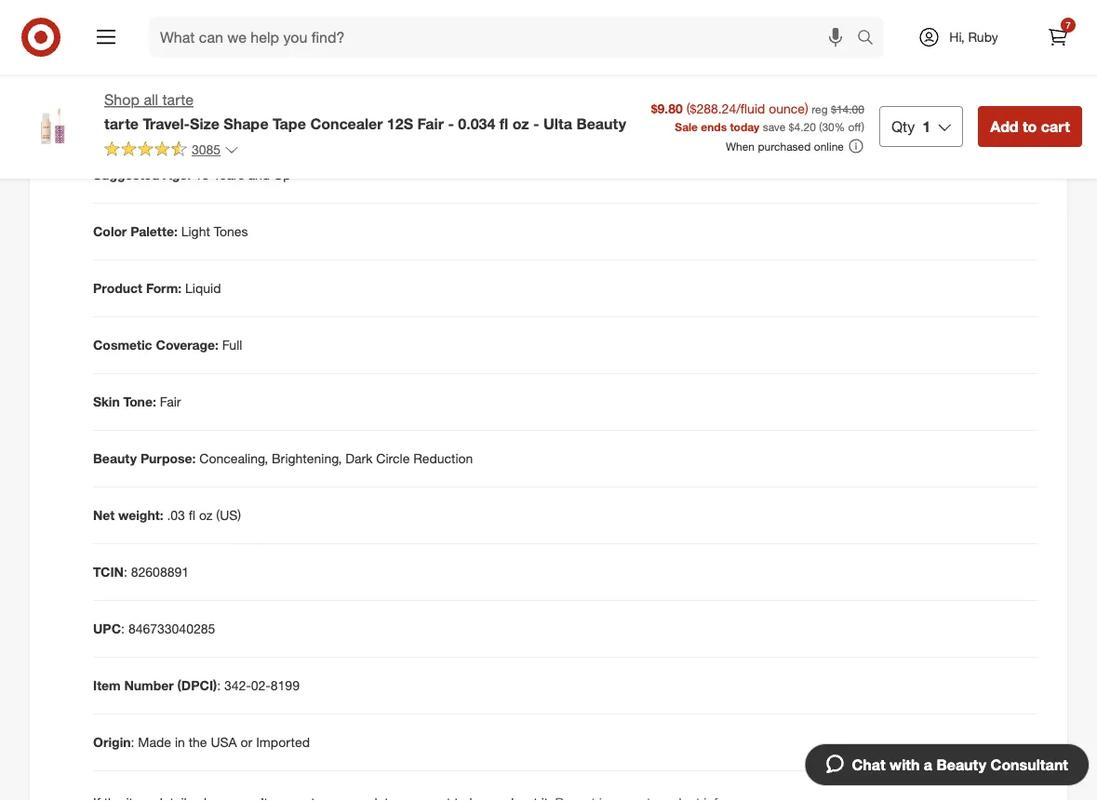 Task type: vqa. For each thing, say whether or not it's contained in the screenshot.
Advertisement region
no



Task type: locate. For each thing, give the bounding box(es) containing it.
30
[[822, 120, 835, 134]]

3085 link
[[104, 140, 239, 162]]

0 vertical spatial fl
[[500, 114, 509, 133]]

fl right .03
[[189, 507, 196, 523]]

1 horizontal spatial beauty
[[577, 114, 627, 133]]

( right 4.20
[[819, 120, 822, 134]]

reduction
[[414, 450, 473, 467]]

tape
[[273, 114, 306, 133]]

1 vertical spatial (
[[819, 120, 822, 134]]

ends
[[701, 120, 727, 134]]

) left reg
[[805, 100, 809, 116]]

up
[[274, 167, 291, 183]]

1 horizontal spatial oz
[[513, 114, 529, 133]]

cosmetic
[[93, 337, 152, 353]]

1 horizontal spatial )
[[862, 120, 865, 134]]

chat
[[852, 756, 886, 774]]

12s
[[387, 114, 413, 133]]

0 horizontal spatial oz
[[199, 507, 213, 523]]

size:
[[194, 110, 224, 126]]

fair
[[417, 114, 444, 133], [160, 394, 181, 410]]

1 vertical spatial fl
[[189, 507, 196, 523]]

ounce
[[769, 100, 805, 116]]

1 vertical spatial tarte
[[104, 114, 139, 133]]

trial/mini/travel size: yes
[[93, 110, 248, 126]]

specifications
[[93, 61, 212, 82]]

chat with a beauty consultant
[[852, 756, 1069, 774]]

0 horizontal spatial (
[[687, 100, 690, 116]]

origin : made in the usa or imported
[[93, 734, 310, 751]]

1 vertical spatial oz
[[199, 507, 213, 523]]

1 horizontal spatial (
[[819, 120, 822, 134]]

0.034
[[458, 114, 496, 133]]

liquid
[[185, 280, 221, 296]]

oz inside shop all tarte tarte travel-size shape tape concealer 12s fair - 0.034 fl oz - ulta beauty
[[513, 114, 529, 133]]

fair right tone:
[[160, 394, 181, 410]]

: left 82608891
[[124, 564, 127, 580]]

)
[[805, 100, 809, 116], [862, 120, 865, 134]]

02-
[[251, 678, 271, 694]]

0 horizontal spatial -
[[448, 114, 454, 133]]

2 horizontal spatial beauty
[[937, 756, 987, 774]]

:
[[124, 564, 127, 580], [121, 621, 125, 637], [217, 678, 221, 694], [131, 734, 134, 751]]

: left made at left
[[131, 734, 134, 751]]

specifications button
[[45, 42, 1053, 101]]

beauty left purpose:
[[93, 450, 137, 467]]

0 vertical spatial beauty
[[577, 114, 627, 133]]

(
[[687, 100, 690, 116], [819, 120, 822, 134]]

with
[[890, 756, 920, 774]]

0 horizontal spatial fl
[[189, 507, 196, 523]]

: for made
[[131, 734, 134, 751]]

8199
[[271, 678, 300, 694]]

.03
[[167, 507, 185, 523]]

1 horizontal spatial fair
[[417, 114, 444, 133]]

0 vertical spatial oz
[[513, 114, 529, 133]]

%
[[835, 120, 845, 134]]

fl
[[500, 114, 509, 133], [189, 507, 196, 523]]

: left 846733040285
[[121, 621, 125, 637]]

) right %
[[862, 120, 865, 134]]

brightening,
[[272, 450, 342, 467]]

hi,
[[950, 29, 965, 45]]

add to cart
[[991, 117, 1071, 135]]

1 horizontal spatial fl
[[500, 114, 509, 133]]

shop
[[104, 91, 140, 109]]

tarte down shop at left top
[[104, 114, 139, 133]]

tcin : 82608891
[[93, 564, 189, 580]]

tarte up trial/mini/travel size: yes
[[162, 91, 194, 109]]

image of tarte travel-size shape tape concealer 12s fair - 0.034 fl oz - ulta beauty image
[[15, 89, 89, 164]]

fl right 0.034
[[500, 114, 509, 133]]

search
[[849, 30, 894, 48]]

( up sale
[[687, 100, 690, 116]]

tarte
[[162, 91, 194, 109], [104, 114, 139, 133]]

13
[[195, 167, 209, 183]]

the
[[189, 734, 207, 751]]

oz left (us)
[[199, 507, 213, 523]]

form:
[[146, 280, 182, 296]]

-
[[448, 114, 454, 133], [533, 114, 539, 133]]

upc : 846733040285
[[93, 621, 215, 637]]

1 vertical spatial fair
[[160, 394, 181, 410]]

beauty right a
[[937, 756, 987, 774]]

2 - from the left
[[533, 114, 539, 133]]

- left 0.034
[[448, 114, 454, 133]]

fair right "12s"
[[417, 114, 444, 133]]

: left 342-
[[217, 678, 221, 694]]

- left ulta at top
[[533, 114, 539, 133]]

0 vertical spatial )
[[805, 100, 809, 116]]

beauty right ulta at top
[[577, 114, 627, 133]]

off
[[848, 120, 862, 134]]

0 vertical spatial fair
[[417, 114, 444, 133]]

2 vertical spatial beauty
[[937, 756, 987, 774]]

1 vertical spatial beauty
[[93, 450, 137, 467]]

ruby
[[969, 29, 999, 45]]

beauty
[[577, 114, 627, 133], [93, 450, 137, 467], [937, 756, 987, 774]]

color
[[93, 223, 127, 240]]

1 horizontal spatial tarte
[[162, 91, 194, 109]]

1 horizontal spatial -
[[533, 114, 539, 133]]

0 vertical spatial tarte
[[162, 91, 194, 109]]

oz left ulta at top
[[513, 114, 529, 133]]

846733040285
[[128, 621, 215, 637]]

ulta
[[544, 114, 572, 133]]

What can we help you find? suggestions appear below search field
[[149, 17, 862, 58]]

when
[[726, 139, 755, 153]]

(dpci)
[[177, 678, 217, 694]]

$9.80 ( $288.24 /fluid ounce ) reg $14.00 sale ends today save $ 4.20 ( 30 % off )
[[651, 100, 865, 134]]

search button
[[849, 17, 894, 61]]



Task type: describe. For each thing, give the bounding box(es) containing it.
: for 846733040285
[[121, 621, 125, 637]]

1 - from the left
[[448, 114, 454, 133]]

82608891
[[131, 564, 189, 580]]

qty
[[892, 117, 915, 135]]

all
[[144, 91, 158, 109]]

$288.24
[[690, 100, 737, 116]]

(us)
[[216, 507, 241, 523]]

or
[[241, 734, 253, 751]]

palette:
[[130, 223, 178, 240]]

product form: liquid
[[93, 280, 221, 296]]

item number (dpci) : 342-02-8199
[[93, 678, 300, 694]]

made
[[138, 734, 171, 751]]

1 vertical spatial )
[[862, 120, 865, 134]]

0 horizontal spatial )
[[805, 100, 809, 116]]

: for 82608891
[[124, 564, 127, 580]]

online
[[814, 139, 844, 153]]

concealer
[[310, 114, 383, 133]]

3085
[[192, 141, 221, 158]]

consultant
[[991, 756, 1069, 774]]

skin
[[93, 394, 120, 410]]

0 horizontal spatial fair
[[160, 394, 181, 410]]

travel-
[[143, 114, 190, 133]]

usa
[[211, 734, 237, 751]]

0 horizontal spatial tarte
[[104, 114, 139, 133]]

fl inside shop all tarte tarte travel-size shape tape concealer 12s fair - 0.034 fl oz - ulta beauty
[[500, 114, 509, 133]]

net weight: .03 fl oz (us)
[[93, 507, 241, 523]]

and
[[248, 167, 270, 183]]

$
[[789, 120, 794, 134]]

$14.00
[[831, 102, 865, 116]]

a
[[924, 756, 933, 774]]

coverage:
[[156, 337, 219, 353]]

342-
[[224, 678, 251, 694]]

$9.80
[[651, 100, 683, 116]]

circle
[[376, 450, 410, 467]]

size
[[190, 114, 220, 133]]

beauty purpose: concealing, brightening, dark circle reduction
[[93, 450, 473, 467]]

number
[[124, 678, 174, 694]]

concealing,
[[200, 450, 268, 467]]

today
[[730, 120, 760, 134]]

net
[[93, 507, 115, 523]]

0 vertical spatial (
[[687, 100, 690, 116]]

qty 1
[[892, 117, 931, 135]]

product
[[93, 280, 142, 296]]

in
[[175, 734, 185, 751]]

item
[[93, 678, 121, 694]]

sale
[[675, 120, 698, 134]]

color palette: light tones
[[93, 223, 248, 240]]

1
[[923, 117, 931, 135]]

fair inside shop all tarte tarte travel-size shape tape concealer 12s fair - 0.034 fl oz - ulta beauty
[[417, 114, 444, 133]]

to
[[1023, 117, 1037, 135]]

0 horizontal spatial beauty
[[93, 450, 137, 467]]

beauty inside button
[[937, 756, 987, 774]]

/fluid
[[737, 100, 765, 116]]

age:
[[163, 167, 191, 183]]

years
[[213, 167, 245, 183]]

when purchased online
[[726, 139, 844, 153]]

hi, ruby
[[950, 29, 999, 45]]

purchased
[[758, 139, 811, 153]]

7
[[1066, 19, 1071, 31]]

origin
[[93, 734, 131, 751]]

shop all tarte tarte travel-size shape tape concealer 12s fair - 0.034 fl oz - ulta beauty
[[104, 91, 627, 133]]

7 link
[[1038, 17, 1079, 58]]

add
[[991, 117, 1019, 135]]

tones
[[214, 223, 248, 240]]

save
[[763, 120, 786, 134]]

full
[[222, 337, 242, 353]]

tcin
[[93, 564, 124, 580]]

suggested age: 13 years and up
[[93, 167, 291, 183]]

reg
[[812, 102, 828, 116]]

cosmetic coverage: full
[[93, 337, 242, 353]]

light
[[181, 223, 210, 240]]

add to cart button
[[979, 106, 1083, 147]]

trial/mini/travel
[[93, 110, 191, 126]]

skin tone: fair
[[93, 394, 181, 410]]

dark
[[346, 450, 373, 467]]

upc
[[93, 621, 121, 637]]

beauty inside shop all tarte tarte travel-size shape tape concealer 12s fair - 0.034 fl oz - ulta beauty
[[577, 114, 627, 133]]

purpose:
[[140, 450, 196, 467]]

cart
[[1041, 117, 1071, 135]]

yes
[[227, 110, 248, 126]]

weight:
[[118, 507, 163, 523]]

tone:
[[123, 394, 156, 410]]



